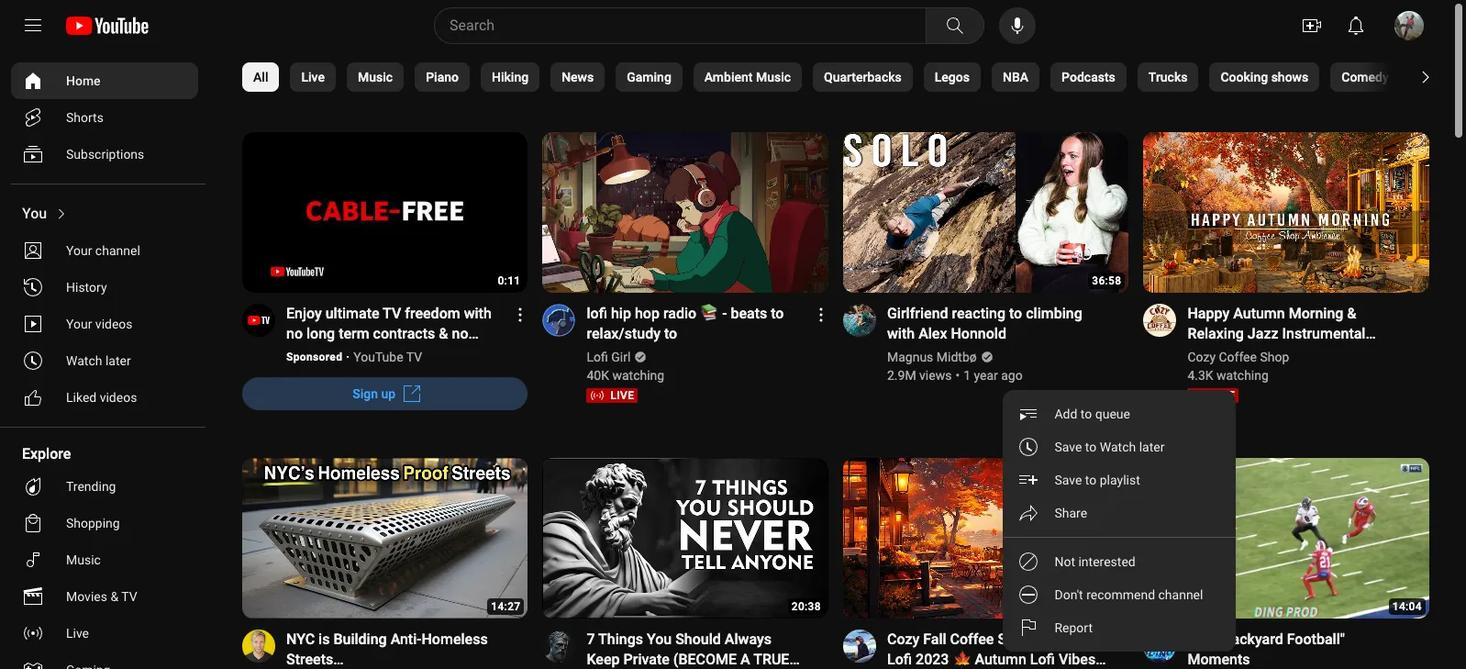 Task type: vqa. For each thing, say whether or not it's contained in the screenshot.
Sponsored image
no



Task type: describe. For each thing, give the bounding box(es) containing it.
trending
[[66, 479, 116, 494]]

shopping
[[66, 516, 120, 531]]

to right beats
[[771, 305, 784, 322]]

relax/study
[[587, 325, 661, 343]]

0 horizontal spatial later
[[105, 353, 131, 368]]

cozy fall coffee shop 🍁 fall lofi 2023 🍁 autumn lofi vibe
[[888, 631, 1096, 669]]

0 horizontal spatial channel
[[95, 243, 140, 258]]

building
[[334, 631, 387, 648]]

recommend
[[1087, 587, 1156, 602]]

youtube
[[354, 350, 404, 365]]

girlfriend reacting to climbing with alex honnold
[[888, 305, 1083, 343]]

moments
[[1188, 651, 1251, 669]]

report
[[1055, 620, 1093, 635]]

movies & tv
[[66, 589, 137, 604]]

ago
[[1002, 368, 1023, 383]]

term
[[339, 325, 370, 343]]

0:11 button
[[242, 132, 528, 295]]

tv for movies & tv
[[121, 589, 137, 604]]

quarterbacks
[[824, 70, 902, 84]]

-
[[723, 305, 727, 322]]

happy autumn morning & relaxing jazz instrumental music at outdoor coffee shop ambience for working by cozy coffee shop 1,780,405 views element
[[1188, 304, 1408, 383]]

alex
[[919, 325, 948, 343]]

lofi girl image
[[543, 304, 576, 337]]

ambient music
[[705, 70, 791, 84]]

enjoy ultimate tv freedom with no long term contracts & no hidden fees.
[[286, 305, 492, 363]]

2 horizontal spatial tv
[[406, 350, 422, 365]]

enjoy
[[286, 305, 322, 322]]

instrumental
[[1283, 325, 1366, 343]]

sign up
[[353, 387, 396, 401]]

save to playlist
[[1055, 472, 1141, 487]]

ambience
[[1188, 366, 1254, 383]]

1 fall from the left
[[924, 631, 947, 648]]

40k watching
[[587, 368, 665, 383]]

not interested option
[[1004, 545, 1237, 578]]

cozy for cozy fall coffee shop 🍁 fall lofi 2023 🍁 autumn lofi vibe
[[888, 631, 920, 648]]

reacting
[[952, 305, 1006, 322]]

music left piano
[[358, 70, 393, 84]]

long
[[307, 325, 335, 343]]

always
[[725, 631, 772, 648]]

cozy coffee shop image
[[1144, 304, 1177, 337]]

cooking
[[1221, 70, 1269, 84]]

coffee inside cozy fall coffee shop 🍁 fall lofi 2023 🍁 autumn lofi vibe
[[951, 631, 995, 648]]

sign
[[353, 387, 378, 401]]

home
[[66, 73, 101, 88]]

liked
[[66, 390, 97, 405]]

comedy
[[1342, 70, 1390, 84]]

youtube tv
[[354, 350, 422, 365]]

liked videos
[[66, 390, 137, 405]]

views
[[920, 368, 952, 383]]

explore
[[22, 445, 71, 463]]

your for your channel
[[66, 243, 92, 258]]

queue
[[1096, 406, 1131, 421]]

14:04
[[1393, 601, 1423, 614]]

14 minutes, 27 seconds element
[[491, 601, 521, 614]]

gaming
[[627, 70, 672, 84]]

don't recommend channel option
[[1004, 578, 1237, 611]]

20:38 link
[[543, 458, 829, 621]]

nfl "backyard football" moments
[[1188, 631, 1346, 669]]

1 watching from the left
[[613, 368, 665, 383]]

news
[[562, 70, 594, 84]]

go to channel: youtube tv. element
[[354, 350, 422, 365]]

Sign up text field
[[353, 387, 396, 401]]

"backyard
[[1218, 631, 1284, 648]]

happy
[[1188, 305, 1230, 322]]

anti-
[[391, 631, 422, 648]]

0 vertical spatial 🍁
[[1036, 631, 1054, 648]]

a
[[741, 651, 751, 669]]

2.9m views
[[888, 368, 952, 383]]

autumn inside cozy fall coffee shop 🍁 fall lofi 2023 🍁 autumn lofi vibe
[[975, 651, 1027, 669]]

jazz
[[1248, 325, 1279, 343]]

go to channel: youtube tv. image
[[242, 304, 275, 337]]

don't
[[1055, 587, 1084, 602]]

coffee inside "happy autumn morning & relaxing jazz instrumental music at outdoor coffee shop ambience for working"
[[1306, 345, 1349, 363]]

lofi hip hop radio 📚 - beats to relax/study to
[[587, 305, 784, 343]]

things
[[599, 631, 644, 648]]

playlist
[[1100, 472, 1141, 487]]

hop
[[635, 305, 660, 322]]

girlfriend reacting to climbing with alex honnold link
[[888, 304, 1108, 344]]

with for girlfriend reacting to climbing with alex honnold
[[888, 325, 915, 343]]

cooking shows
[[1221, 70, 1309, 84]]

tv for enjoy ultimate tv freedom with no long term contracts & no hidden fees.
[[383, 305, 401, 322]]

happy autumn morning & relaxing jazz instrumental music at outdoor coffee shop ambience for working
[[1188, 305, 1387, 383]]

magnus midtbø image
[[844, 304, 877, 337]]

0 horizontal spatial 🍁
[[953, 651, 972, 669]]

save for save to watch later
[[1055, 439, 1083, 454]]

save to watch later
[[1055, 439, 1165, 454]]

nyc is building anti-homeless streets… link
[[286, 630, 506, 669]]

videos for your videos
[[95, 317, 133, 331]]

7 things you should always keep private  (become a true stoic) by the quotes library 620,566 views 13 days ago 20 minutes element
[[587, 630, 807, 669]]

keep
[[587, 651, 620, 669]]

private
[[624, 651, 670, 669]]

1 no from the left
[[286, 325, 303, 343]]

music up movies
[[66, 553, 101, 567]]

midtbø
[[937, 350, 977, 365]]

nba
[[1003, 70, 1029, 84]]

save to watch later option
[[1004, 430, 1237, 463]]

magnus midtbø
[[888, 350, 977, 365]]

working
[[1280, 366, 1334, 383]]

cozy for cozy coffee shop 4.3k watching
[[1188, 350, 1216, 365]]

nfl "backyard football" moments by ding productions 2,766,390 views 1 year ago 14 minutes, 4 seconds element
[[1188, 630, 1408, 669]]

girlfriend
[[888, 305, 949, 322]]

contracts
[[373, 325, 435, 343]]

4.3k
[[1188, 368, 1214, 383]]

avatar image image
[[1395, 11, 1425, 40]]

podcasts
[[1062, 70, 1116, 84]]

add
[[1055, 406, 1078, 421]]

climbing
[[1026, 305, 1083, 322]]

7 things you should always keep private  (become a tru link
[[587, 630, 807, 669]]

your channel
[[66, 243, 140, 258]]

lofi
[[587, 305, 608, 322]]

sign up link
[[242, 377, 528, 411]]

outdoor
[[1248, 345, 1302, 363]]

piano
[[426, 70, 459, 84]]

ambient
[[705, 70, 753, 84]]



Task type: locate. For each thing, give the bounding box(es) containing it.
cozy up 4.3k
[[1188, 350, 1216, 365]]

1 vertical spatial watch
[[1100, 439, 1137, 454]]

fall up 2023
[[924, 631, 947, 648]]

1 live from the left
[[611, 389, 635, 402]]

your videos link
[[11, 306, 198, 342], [11, 306, 198, 342]]

save up share
[[1055, 472, 1083, 487]]

later inside the save to watch later "option"
[[1140, 439, 1165, 454]]

0 horizontal spatial watch
[[66, 353, 102, 368]]

&
[[1348, 305, 1357, 322], [439, 325, 448, 343], [111, 589, 119, 604]]

shop left report
[[998, 631, 1032, 648]]

1 vertical spatial save
[[1055, 472, 1083, 487]]

cozy fall coffee shop 🍁 fall lofi 2023 🍁 autumn lofi vibes to make you feel warm and peaceful by lofi everyday  125,377 views element
[[888, 630, 1108, 669]]

0 horizontal spatial watching
[[613, 368, 665, 383]]

1 horizontal spatial watching
[[1217, 368, 1269, 383]]

0 horizontal spatial you
[[22, 205, 47, 222]]

girlfriend reacting to climbing with alex honnold by magnus midtbø 2,985,267 views 1 year ago 36 minutes from your watch later playlist element
[[888, 304, 1108, 344]]

lofi hip hop radio 📚 - beats to relax/study to link
[[587, 304, 807, 344]]

2 live from the left
[[1212, 389, 1236, 402]]

1 vertical spatial later
[[1140, 439, 1165, 454]]

1 horizontal spatial you
[[647, 631, 672, 648]]

0 vertical spatial cozy
[[1188, 350, 1216, 365]]

subscriptions
[[66, 147, 144, 162]]

0 horizontal spatial with
[[464, 305, 492, 322]]

14 minutes, 4 seconds element
[[1393, 601, 1423, 614]]

music inside "happy autumn morning & relaxing jazz instrumental music at outdoor coffee shop ambience for working"
[[1188, 345, 1228, 363]]

with up magnus
[[888, 325, 915, 343]]

save inside the save to watch later "option"
[[1055, 439, 1083, 454]]

music
[[358, 70, 393, 84], [756, 70, 791, 84], [1188, 345, 1228, 363], [66, 553, 101, 567]]

ding productions image
[[1144, 630, 1177, 663]]

0 horizontal spatial live
[[611, 389, 635, 402]]

coffee inside cozy coffee shop 4.3k watching
[[1220, 350, 1258, 365]]

tv up contracts
[[383, 305, 401, 322]]

1 horizontal spatial 🍁
[[1036, 631, 1054, 648]]

live down ambience
[[1212, 389, 1236, 402]]

channel inside option
[[1159, 587, 1204, 602]]

coffee
[[1306, 345, 1349, 363], [1220, 350, 1258, 365], [951, 631, 995, 648]]

7
[[587, 631, 595, 648]]

live
[[611, 389, 635, 402], [1212, 389, 1236, 402]]

honnold
[[951, 325, 1007, 343]]

music down relaxing
[[1188, 345, 1228, 363]]

live right all
[[302, 70, 325, 84]]

1 horizontal spatial autumn
[[1234, 305, 1286, 322]]

0 horizontal spatial fall
[[924, 631, 947, 648]]

live
[[302, 70, 325, 84], [66, 626, 89, 641]]

nfl "backyard football" moments link
[[1188, 630, 1408, 669]]

no down freedom
[[452, 325, 469, 343]]

radio
[[664, 305, 697, 322]]

your up history
[[66, 243, 92, 258]]

0 vertical spatial autumn
[[1234, 305, 1286, 322]]

interested
[[1079, 554, 1136, 569]]

share
[[1055, 505, 1088, 520]]

0 vertical spatial videos
[[95, 317, 133, 331]]

live status for lofi hip hop radio 📚 - beats to relax/study to
[[587, 389, 638, 403]]

your down history
[[66, 317, 92, 331]]

to down radio
[[665, 325, 678, 343]]

1 horizontal spatial cozy
[[1188, 350, 1216, 365]]

0 horizontal spatial live
[[66, 626, 89, 641]]

the quotes library image
[[543, 630, 576, 663]]

2 your from the top
[[66, 317, 92, 331]]

2 live status from the left
[[1188, 389, 1240, 403]]

cozy coffee shop link
[[1188, 348, 1291, 366]]

& inside "happy autumn morning & relaxing jazz instrumental music at outdoor coffee shop ambience for working"
[[1348, 305, 1357, 322]]

watch later
[[66, 353, 131, 368]]

your for your videos
[[66, 317, 92, 331]]

0 horizontal spatial cozy
[[888, 631, 920, 648]]

0 horizontal spatial shop
[[998, 631, 1032, 648]]

1 horizontal spatial channel
[[1159, 587, 1204, 602]]

0 horizontal spatial tv
[[121, 589, 137, 604]]

trending link
[[11, 468, 198, 505], [11, 468, 198, 505]]

live inside tab list
[[302, 70, 325, 84]]

music right ambient
[[756, 70, 791, 84]]

2 vertical spatial &
[[111, 589, 119, 604]]

to left playlist
[[1086, 472, 1097, 487]]

0 horizontal spatial coffee
[[951, 631, 995, 648]]

autumn right 2023
[[975, 651, 1027, 669]]

trucks
[[1149, 70, 1188, 84]]

2 watching from the left
[[1217, 368, 1269, 383]]

your channel link
[[11, 232, 198, 269], [11, 232, 198, 269]]

channel up nfl
[[1159, 587, 1204, 602]]

report option
[[1004, 611, 1237, 644]]

to inside the save to watch later "option"
[[1086, 439, 1097, 454]]

movies
[[66, 589, 107, 604]]

to inside add to queue option
[[1081, 406, 1093, 421]]

save for save to playlist
[[1055, 472, 1083, 487]]

legos
[[935, 70, 970, 84]]

2 fall from the left
[[1058, 631, 1081, 648]]

watch
[[66, 353, 102, 368], [1100, 439, 1137, 454]]

cash jordan image
[[242, 630, 275, 663]]

with for enjoy ultimate tv freedom with no long term contracts & no hidden fees.
[[464, 305, 492, 322]]

1 horizontal spatial live status
[[1188, 389, 1240, 403]]

lofi down report
[[1031, 651, 1056, 669]]

share option
[[1004, 496, 1237, 529]]

year
[[974, 368, 999, 383]]

🍁
[[1036, 631, 1054, 648], [953, 651, 972, 669]]

1 year ago
[[964, 368, 1023, 383]]

2 horizontal spatial &
[[1348, 305, 1357, 322]]

fees.
[[335, 345, 367, 363]]

streets…
[[286, 651, 344, 669]]

happy autumn morning & relaxing jazz instrumental music at outdoor coffee shop ambience for working link
[[1188, 304, 1408, 383]]

& down freedom
[[439, 325, 448, 343]]

shop inside "happy autumn morning & relaxing jazz instrumental music at outdoor coffee shop ambience for working"
[[1353, 345, 1387, 363]]

📚
[[701, 305, 719, 322]]

1 vertical spatial live
[[66, 626, 89, 641]]

no down enjoy
[[286, 325, 303, 343]]

0 vertical spatial later
[[105, 353, 131, 368]]

live status down 40k watching
[[587, 389, 638, 403]]

tv inside enjoy ultimate tv freedom with no long term contracts & no hidden fees.
[[383, 305, 401, 322]]

with inside enjoy ultimate tv freedom with no long term contracts & no hidden fees.
[[464, 305, 492, 322]]

0 horizontal spatial &
[[111, 589, 119, 604]]

0 vertical spatial with
[[464, 305, 492, 322]]

0 horizontal spatial live status
[[587, 389, 638, 403]]

shop inside cozy coffee shop 4.3k watching
[[1261, 350, 1290, 365]]

nfl
[[1188, 631, 1215, 648]]

save to playlist option
[[1004, 463, 1237, 496]]

lofi left 2023
[[888, 651, 913, 669]]

live down 40k watching
[[611, 389, 635, 402]]

2 horizontal spatial coffee
[[1306, 345, 1349, 363]]

14:27 link
[[242, 458, 528, 621]]

0 vertical spatial tv
[[383, 305, 401, 322]]

liked videos link
[[11, 379, 198, 416], [11, 379, 198, 416]]

1
[[964, 368, 971, 383]]

your videos
[[66, 317, 133, 331]]

watching
[[613, 368, 665, 383], [1217, 368, 1269, 383]]

tab list
[[242, 51, 1467, 103]]

cozy inside cozy coffee shop 4.3k watching
[[1188, 350, 1216, 365]]

1 save from the top
[[1055, 439, 1083, 454]]

nyc
[[286, 631, 315, 648]]

later up the liked videos
[[105, 353, 131, 368]]

1 your from the top
[[66, 243, 92, 258]]

to right the add
[[1081, 406, 1093, 421]]

watching down cozy coffee shop link
[[1217, 368, 1269, 383]]

shorts
[[66, 110, 104, 125]]

1 vertical spatial videos
[[100, 390, 137, 405]]

not
[[1055, 554, 1076, 569]]

magnus
[[888, 350, 934, 365]]

0 vertical spatial watch
[[66, 353, 102, 368]]

2 save from the top
[[1055, 472, 1083, 487]]

0 vertical spatial live
[[302, 70, 325, 84]]

videos right liked
[[100, 390, 137, 405]]

live for at
[[1212, 389, 1236, 402]]

36:58
[[1093, 275, 1122, 288]]

1 vertical spatial tv
[[406, 350, 422, 365]]

watching inside cozy coffee shop 4.3k watching
[[1217, 368, 1269, 383]]

music link
[[11, 542, 198, 578], [11, 542, 198, 578]]

1 horizontal spatial tv
[[383, 305, 401, 322]]

live for relax/study
[[611, 389, 635, 402]]

14:27
[[491, 601, 521, 614]]

tv down contracts
[[406, 350, 422, 365]]

no
[[286, 325, 303, 343], [452, 325, 469, 343]]

cozy up 2023
[[888, 631, 920, 648]]

0 horizontal spatial lofi
[[587, 350, 608, 365]]

tab list containing all
[[242, 51, 1467, 103]]

🍁 left report
[[1036, 631, 1054, 648]]

0 horizontal spatial autumn
[[975, 651, 1027, 669]]

1 horizontal spatial live
[[302, 70, 325, 84]]

history link
[[11, 269, 198, 306], [11, 269, 198, 306]]

to right reacting
[[1010, 305, 1023, 322]]

None search field
[[401, 7, 989, 44]]

0 vertical spatial save
[[1055, 439, 1083, 454]]

live down movies
[[66, 626, 89, 641]]

0 vertical spatial your
[[66, 243, 92, 258]]

1 vertical spatial with
[[888, 325, 915, 343]]

freedom
[[405, 305, 461, 322]]

tv right movies
[[121, 589, 137, 604]]

36:58 link
[[844, 132, 1130, 295]]

you inside "7 things you should always keep private  (become a tru"
[[647, 631, 672, 648]]

20 minutes, 38 seconds element
[[792, 601, 822, 614]]

1 horizontal spatial shop
[[1261, 350, 1290, 365]]

watching down girl
[[613, 368, 665, 383]]

1 horizontal spatial watch
[[1100, 439, 1137, 454]]

to inside girlfriend reacting to climbing with alex honnold
[[1010, 305, 1023, 322]]

shop up for
[[1261, 350, 1290, 365]]

shop down instrumental at the right
[[1353, 345, 1387, 363]]

1 horizontal spatial coffee
[[1220, 350, 1258, 365]]

save inside save to playlist option
[[1055, 472, 1083, 487]]

1 vertical spatial you
[[647, 631, 672, 648]]

0:11
[[498, 275, 521, 288]]

movies & tv link
[[11, 578, 198, 615], [11, 578, 198, 615]]

1 vertical spatial your
[[66, 317, 92, 331]]

your
[[66, 243, 92, 258], [66, 317, 92, 331]]

live status
[[587, 389, 638, 403], [1188, 389, 1240, 403]]

0 horizontal spatial no
[[286, 325, 303, 343]]

tv
[[383, 305, 401, 322], [406, 350, 422, 365], [121, 589, 137, 604]]

videos up watch later
[[95, 317, 133, 331]]

live link
[[11, 615, 198, 652], [11, 615, 198, 652]]

fall
[[924, 631, 947, 648], [1058, 631, 1081, 648]]

cozy fall coffee shop 🍁 fall lofi 2023 🍁 autumn lofi vibe link
[[888, 630, 1108, 669]]

with inside girlfriend reacting to climbing with alex honnold
[[888, 325, 915, 343]]

later up playlist
[[1140, 439, 1165, 454]]

0 vertical spatial you
[[22, 205, 47, 222]]

36 minutes, 58 seconds element
[[1093, 275, 1122, 288]]

hip
[[611, 305, 632, 322]]

lofi up 40k at the left of page
[[587, 350, 608, 365]]

2 vertical spatial tv
[[121, 589, 137, 604]]

& inside enjoy ultimate tv freedom with no long term contracts & no hidden fees.
[[439, 325, 448, 343]]

up
[[381, 387, 396, 401]]

you link
[[11, 196, 198, 232], [11, 196, 198, 232]]

add to queue option
[[1004, 397, 1237, 430]]

2 horizontal spatial shop
[[1353, 345, 1387, 363]]

lofi everyday image
[[844, 630, 877, 663]]

0 vertical spatial &
[[1348, 305, 1357, 322]]

1 horizontal spatial no
[[452, 325, 469, 343]]

1 vertical spatial cozy
[[888, 631, 920, 648]]

live status for happy autumn morning & relaxing jazz instrumental music at outdoor coffee shop ambience for working
[[1188, 389, 1240, 403]]

& up instrumental at the right
[[1348, 305, 1357, 322]]

1 horizontal spatial &
[[439, 325, 448, 343]]

2 no from the left
[[452, 325, 469, 343]]

relaxing
[[1188, 325, 1245, 343]]

0 vertical spatial channel
[[95, 243, 140, 258]]

watch up save to playlist option
[[1100, 439, 1137, 454]]

football"
[[1288, 631, 1346, 648]]

autumn inside "happy autumn morning & relaxing jazz instrumental music at outdoor coffee shop ambience for working"
[[1234, 305, 1286, 322]]

don't recommend channel
[[1055, 587, 1204, 602]]

to down add to queue at the right of the page
[[1086, 439, 1097, 454]]

lofi hip hop radio 📚 - beats to relax/study to by lofi girl 299,617,567 views element
[[587, 304, 807, 344]]

to inside save to playlist option
[[1086, 472, 1097, 487]]

save down the add
[[1055, 439, 1083, 454]]

1 vertical spatial &
[[439, 325, 448, 343]]

list box
[[1004, 390, 1237, 651]]

autumn up jazz
[[1234, 305, 1286, 322]]

2 horizontal spatial lofi
[[1031, 651, 1056, 669]]

for
[[1258, 366, 1277, 383]]

watch up liked
[[66, 353, 102, 368]]

nyc is building anti-homeless streets…
[[286, 631, 488, 669]]

Search text field
[[450, 14, 923, 38]]

ad - enjoy ultimate tv freedom with no long term contracts & no hidden fees. - 11 seconds - watch across your devices and start streaming the tv you love. - youtube tv - play video element
[[286, 304, 506, 363]]

watch inside "option"
[[1100, 439, 1137, 454]]

11 seconds element
[[498, 275, 521, 288]]

shop inside cozy fall coffee shop 🍁 fall lofi 2023 🍁 autumn lofi vibe
[[998, 631, 1032, 648]]

fall down 'don't' on the right bottom of page
[[1058, 631, 1081, 648]]

nyc is building anti-homeless streets… by cash jordan 1,324,539 views 3 days ago 14 minutes, 27 seconds element
[[286, 630, 506, 669]]

with right freedom
[[464, 305, 492, 322]]

channel up history
[[95, 243, 140, 258]]

& right movies
[[111, 589, 119, 604]]

girl
[[612, 350, 631, 365]]

list box containing add to queue
[[1004, 390, 1237, 651]]

🍁 right 2023
[[953, 651, 972, 669]]

1 horizontal spatial live
[[1212, 389, 1236, 402]]

add to queue
[[1055, 406, 1131, 421]]

2023
[[916, 651, 950, 669]]

1 horizontal spatial fall
[[1058, 631, 1081, 648]]

lofi
[[587, 350, 608, 365], [888, 651, 913, 669], [1031, 651, 1056, 669]]

videos for liked videos
[[100, 390, 137, 405]]

1 vertical spatial channel
[[1159, 587, 1204, 602]]

cozy inside cozy fall coffee shop 🍁 fall lofi 2023 🍁 autumn lofi vibe
[[888, 631, 920, 648]]

channel
[[95, 243, 140, 258], [1159, 587, 1204, 602]]

1 horizontal spatial lofi
[[888, 651, 913, 669]]

1 vertical spatial autumn
[[975, 651, 1027, 669]]

cozy
[[1188, 350, 1216, 365], [888, 631, 920, 648]]

1 live status from the left
[[587, 389, 638, 403]]

1 vertical spatial 🍁
[[953, 651, 972, 669]]

1 horizontal spatial later
[[1140, 439, 1165, 454]]

lofi girl link
[[587, 348, 632, 366]]

live status down ambience
[[1188, 389, 1240, 403]]

1 horizontal spatial with
[[888, 325, 915, 343]]



